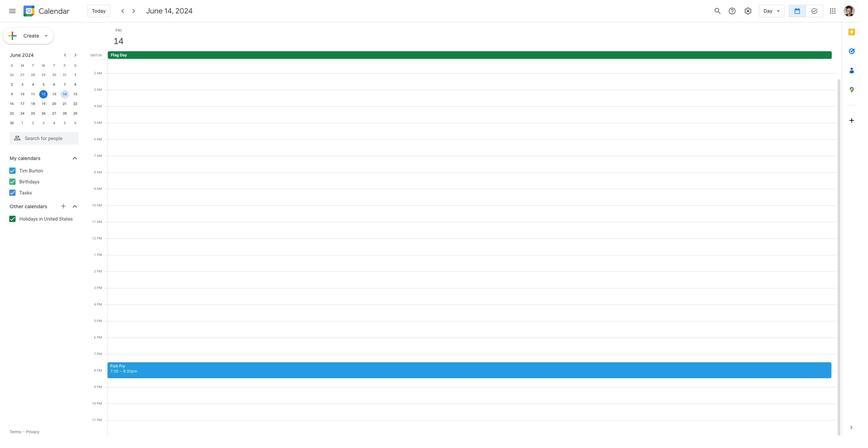 Task type: locate. For each thing, give the bounding box(es) containing it.
21 element
[[61, 100, 69, 108]]

0 horizontal spatial cell
[[38, 90, 49, 99]]

2 friday, june 14 element from the top
[[111, 33, 127, 49]]

5 element
[[39, 81, 48, 89]]

may 29 element
[[39, 71, 48, 79]]

row group
[[7, 70, 81, 128]]

14 element
[[61, 90, 69, 99]]

settings menu image
[[745, 7, 753, 15]]

my calendars list
[[1, 166, 86, 199]]

july 5 element
[[61, 119, 69, 128]]

13 element
[[50, 90, 58, 99]]

8 element
[[71, 81, 80, 89]]

15 element
[[71, 90, 80, 99]]

add other calendars image
[[60, 203, 67, 210]]

row
[[105, 40, 837, 438], [105, 51, 842, 60], [7, 61, 81, 70], [7, 70, 81, 80], [7, 80, 81, 90], [7, 90, 81, 99], [7, 99, 81, 109], [7, 109, 81, 119], [7, 119, 81, 128]]

tab list
[[843, 22, 862, 419]]

calendar element
[[22, 4, 70, 19]]

26 element
[[39, 110, 48, 118]]

june 2024 grid
[[7, 61, 81, 128]]

20 element
[[50, 100, 58, 108]]

july 1 element
[[18, 119, 27, 128]]

friday, june 14 element
[[111, 25, 127, 49], [111, 33, 127, 49]]

heading
[[37, 7, 70, 15]]

6 element
[[50, 81, 58, 89]]

1 element
[[71, 71, 80, 79]]

2 element
[[8, 81, 16, 89]]

may 28 element
[[29, 71, 37, 79]]

1 horizontal spatial cell
[[59, 90, 70, 99]]

17 element
[[18, 100, 27, 108]]

grid
[[88, 22, 842, 438]]

25 element
[[29, 110, 37, 118]]

2 horizontal spatial cell
[[108, 40, 837, 438]]

12, today element
[[39, 90, 48, 99]]

None search field
[[0, 130, 86, 145]]

cell
[[108, 40, 837, 438], [38, 90, 49, 99], [59, 90, 70, 99]]

heading inside the calendar element
[[37, 7, 70, 15]]

1 friday, june 14 element from the top
[[111, 25, 127, 49]]

10 element
[[18, 90, 27, 99]]



Task type: describe. For each thing, give the bounding box(es) containing it.
22 element
[[71, 100, 80, 108]]

28 element
[[61, 110, 69, 118]]

Search for people text field
[[14, 132, 74, 145]]

30 element
[[8, 119, 16, 128]]

july 3 element
[[39, 119, 48, 128]]

18 element
[[29, 100, 37, 108]]

main drawer image
[[8, 7, 17, 15]]

4 element
[[29, 81, 37, 89]]

16 element
[[8, 100, 16, 108]]

19 element
[[39, 100, 48, 108]]

29 element
[[71, 110, 80, 118]]

9 element
[[8, 90, 16, 99]]

23 element
[[8, 110, 16, 118]]

24 element
[[18, 110, 27, 118]]

july 2 element
[[29, 119, 37, 128]]

27 element
[[50, 110, 58, 118]]

7 element
[[61, 81, 69, 89]]

may 31 element
[[61, 71, 69, 79]]

3 element
[[18, 81, 27, 89]]

may 26 element
[[8, 71, 16, 79]]

may 30 element
[[50, 71, 58, 79]]

11 element
[[29, 90, 37, 99]]

july 6 element
[[71, 119, 80, 128]]

may 27 element
[[18, 71, 27, 79]]

july 4 element
[[50, 119, 58, 128]]



Task type: vqa. For each thing, say whether or not it's contained in the screenshot.
may 29 element
yes



